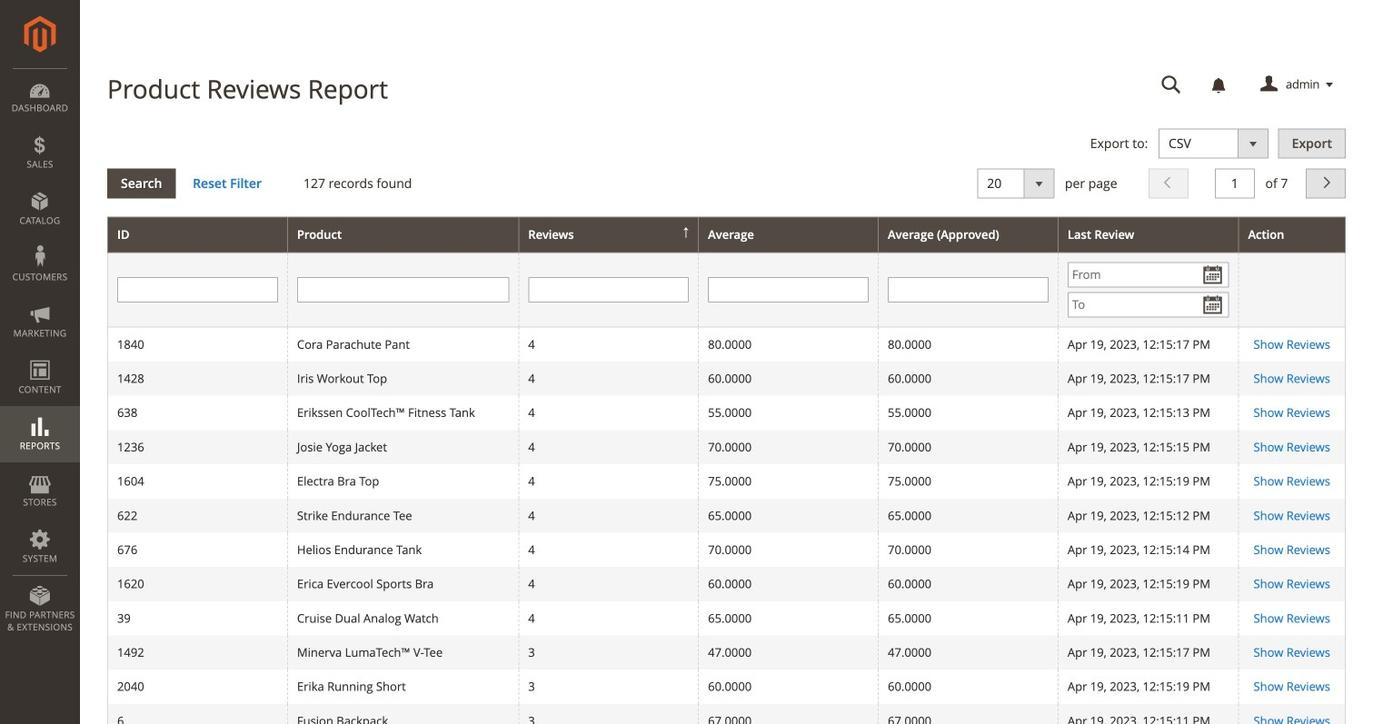 Task type: locate. For each thing, give the bounding box(es) containing it.
menu bar
[[0, 68, 80, 643]]

magento admin panel image
[[24, 15, 56, 53]]

From text field
[[1068, 262, 1230, 288]]

None text field
[[1149, 69, 1195, 101], [1216, 169, 1256, 199], [297, 277, 509, 303], [888, 277, 1049, 303], [1149, 69, 1195, 101], [1216, 169, 1256, 199], [297, 277, 509, 303], [888, 277, 1049, 303]]

None text field
[[117, 277, 278, 303], [529, 277, 689, 303], [708, 277, 869, 303], [117, 277, 278, 303], [529, 277, 689, 303], [708, 277, 869, 303]]



Task type: describe. For each thing, give the bounding box(es) containing it.
To text field
[[1068, 292, 1230, 318]]



